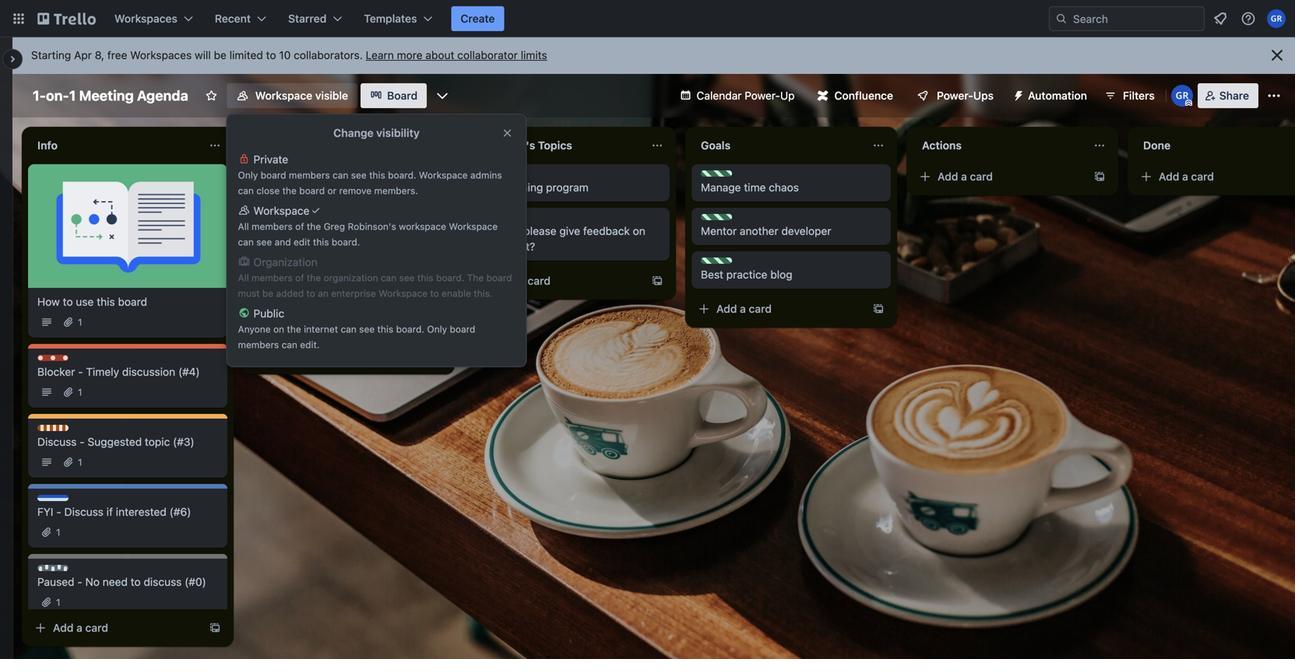 Task type: describe. For each thing, give the bounding box(es) containing it.
1 horizontal spatial color: black, title: "paused" element
[[396, 230, 444, 242]]

share button
[[1198, 83, 1259, 108]]

organization
[[324, 273, 378, 284]]

discussion
[[122, 366, 175, 379]]

0 horizontal spatial color: black, title: "paused" element
[[37, 566, 86, 577]]

can inside all members of the organization can see this board. the board must be added to an enterprise workspace to enable this.
[[381, 273, 397, 284]]

add a card down internet
[[274, 349, 329, 362]]

make
[[259, 315, 286, 328]]

0 vertical spatial greg robinson (gregrobinson96) image
[[1268, 9, 1286, 28]]

change inside tooltip
[[256, 115, 290, 126]]

you
[[503, 225, 521, 238]]

discuss can you please give feedback on the report?
[[480, 215, 646, 253]]

customize views image
[[435, 88, 450, 104]]

for
[[367, 240, 381, 253]]

color: orange, title: "discuss" element for training
[[480, 171, 531, 182]]

more
[[397, 49, 423, 62]]

mentor another developer link
[[701, 224, 882, 239]]

the inside discuss can you please give feedback on the report?
[[480, 240, 496, 253]]

board up "forward?"
[[299, 185, 325, 196]]

practice
[[727, 268, 768, 281]]

goal best practice blog
[[701, 259, 793, 281]]

primary element
[[0, 0, 1296, 37]]

create from template… image
[[873, 303, 885, 316]]

a down practice
[[740, 303, 746, 316]]

card down done text field
[[1192, 170, 1215, 183]]

manage time chaos link
[[701, 180, 882, 196]]

edit
[[294, 237, 310, 248]]

power-ups
[[937, 89, 994, 102]]

topic
[[145, 436, 170, 449]]

agenda
[[137, 87, 188, 104]]

stuck
[[320, 181, 347, 194]]

can inside discuss i think we can improve velocity if we make some tooling changes.
[[309, 300, 327, 312]]

discuss inside fyi fyi - discuss if interested (#6)
[[64, 506, 104, 519]]

the team is stuck on x, how can we move forward? link
[[259, 180, 439, 211]]

free
[[107, 49, 127, 62]]

board right use
[[118, 296, 147, 309]]

workspace visible
[[255, 89, 348, 102]]

add a card down no
[[53, 622, 108, 635]]

card down actions text field
[[970, 170, 993, 183]]

improve
[[330, 300, 371, 312]]

greg
[[324, 221, 345, 232]]

close popover image
[[501, 127, 514, 139]]

remove
[[339, 185, 372, 196]]

next
[[403, 240, 425, 253]]

see inside anyone on the internet can see this board. only board members can edit.
[[359, 324, 375, 335]]

members inside all members of the greg robinson's workspace workspace can see and edit this board.
[[252, 221, 293, 232]]

1 inside 'board name' text field
[[69, 87, 76, 104]]

starred button
[[279, 6, 352, 31]]

up
[[781, 89, 795, 102]]

Manager's Topics text field
[[471, 133, 645, 158]]

10
[[279, 49, 291, 62]]

and
[[275, 237, 291, 248]]

be inside all members of the organization can see this board. the board must be added to an enterprise workspace to enable this.
[[262, 288, 274, 299]]

the inside all members of the organization can see this board. the board must be added to an enterprise workspace to enable this.
[[307, 273, 321, 284]]

paused for paused paused - no need to discuss (#0)
[[53, 566, 86, 577]]

board. inside all members of the greg robinson's workspace workspace can see and edit this board.
[[332, 237, 360, 248]]

1-on-1 meeting agenda
[[33, 87, 188, 104]]

x,
[[366, 181, 376, 194]]

developer
[[782, 225, 832, 238]]

add a card button down internet
[[249, 344, 421, 369]]

chaos
[[769, 181, 799, 194]]

see inside all members of the organization can see this board. the board must be added to an enterprise workspace to enable this.
[[399, 273, 415, 284]]

of for organization
[[295, 273, 304, 284]]

i
[[259, 300, 261, 312]]

- for paused
[[77, 576, 82, 589]]

discuss for i
[[274, 290, 309, 301]]

board link
[[361, 83, 427, 108]]

timely
[[86, 366, 119, 379]]

we right velocity
[[425, 300, 439, 312]]

all members of the greg robinson's workspace workspace can see and edit this board.
[[238, 221, 498, 248]]

board. inside only board members can see this board. workspace admins can close the board or remove members.
[[388, 170, 416, 181]]

goals
[[337, 240, 364, 253]]

board inside anyone on the internet can see this board. only board members can edit.
[[450, 324, 476, 335]]

power- inside calendar power-up "link"
[[745, 89, 781, 102]]

1 down blocker blocker - timely discussion (#4)
[[78, 387, 82, 398]]

think
[[264, 300, 289, 312]]

paused left no
[[37, 576, 74, 589]]

color: green, title: "goal" element for manage
[[701, 171, 737, 182]]

actions
[[922, 139, 962, 152]]

can left close in the top left of the page
[[238, 185, 254, 196]]

card down practice
[[749, 303, 772, 316]]

filters
[[1123, 89, 1155, 102]]

only inside only board members can see this board. workspace admins can close the board or remove members.
[[238, 170, 258, 181]]

months.
[[280, 256, 320, 269]]

to left use
[[63, 296, 73, 309]]

feedback?
[[345, 256, 398, 269]]

add a card down done text field
[[1159, 170, 1215, 183]]

calendar power-up link
[[670, 83, 804, 108]]

suggested
[[88, 436, 142, 449]]

Board name text field
[[25, 83, 196, 108]]

automation button
[[1007, 83, 1097, 108]]

board. inside anyone on the internet can see this board. only board members can edit.
[[396, 324, 425, 335]]

board
[[387, 89, 418, 102]]

if inside discuss i think we can improve velocity if we make some tooling changes.
[[415, 300, 422, 312]]

add a card button down blog
[[692, 297, 863, 322]]

board. inside all members of the organization can see this board. the board must be added to an enterprise workspace to enable this.
[[436, 273, 465, 284]]

on inside discuss can you please give feedback on the report?
[[633, 225, 646, 238]]

visibility inside tooltip
[[293, 115, 329, 126]]

1 down use
[[78, 317, 82, 328]]

how
[[379, 181, 400, 194]]

1 vertical spatial workspaces
[[130, 49, 192, 62]]

sm image
[[1007, 83, 1028, 105]]

is
[[309, 181, 317, 194]]

how to use this board
[[37, 296, 147, 309]]

a down paused paused - no need to discuss (#0)
[[76, 622, 82, 635]]

members inside all members of the organization can see this board. the board must be added to an enterprise workspace to enable this.
[[252, 273, 293, 284]]

the inside anyone on the internet can see this board. only board members can edit.
[[287, 324, 301, 335]]

change visibility inside tooltip
[[256, 115, 329, 126]]

will
[[195, 49, 211, 62]]

Goals text field
[[692, 133, 866, 158]]

info
[[37, 139, 58, 152]]

templates button
[[355, 6, 442, 31]]

1-
[[33, 87, 46, 104]]

color: green, title: "goal" element for mentor
[[701, 214, 737, 226]]

blocker - timely discussion (#4) link
[[37, 365, 218, 380]]

star or unstar board image
[[205, 90, 218, 102]]

please
[[524, 225, 557, 238]]

learn
[[366, 49, 394, 62]]

an
[[318, 288, 329, 299]]

apr
[[74, 49, 92, 62]]

discuss - suggested topic (#3) link
[[37, 435, 218, 450]]

add down actions
[[938, 170, 959, 183]]

interested
[[116, 506, 167, 519]]

limited
[[230, 49, 263, 62]]

add a card down report?
[[495, 275, 551, 287]]

discuss for new
[[495, 171, 531, 182]]

1 down discuss discuss - suggested topic (#3)
[[78, 457, 82, 468]]

need
[[103, 576, 128, 589]]

enterprise
[[331, 288, 376, 299]]

show menu image
[[1267, 88, 1282, 104]]

(#0)
[[185, 576, 206, 589]]

best
[[701, 268, 724, 281]]

power-ups button
[[906, 83, 1003, 108]]

to left an on the left of page
[[307, 288, 315, 299]]

card down no
[[85, 622, 108, 635]]

manage
[[701, 181, 741, 194]]

discuss
[[144, 576, 182, 589]]

1 down paused paused - no need to discuss (#0)
[[56, 598, 60, 608]]

can you please give feedback on the report? link
[[480, 224, 661, 255]]

board down private
[[261, 170, 286, 181]]

a down some on the left top
[[298, 349, 304, 362]]

create
[[461, 12, 495, 25]]

goal for manage
[[717, 171, 737, 182]]

Info text field
[[28, 133, 203, 158]]

on-
[[46, 87, 69, 104]]

can up stuck on the left top of page
[[333, 170, 348, 181]]

starting
[[31, 49, 71, 62]]

this inside how to use this board link
[[97, 296, 115, 309]]

share
[[1220, 89, 1250, 102]]

templates
[[364, 12, 417, 25]]

velocity
[[374, 300, 412, 312]]

best practice blog link
[[701, 267, 882, 283]]

color: orange, title: "discuss" element for you
[[480, 214, 531, 226]]

add a card button down can you please give feedback on the report? link
[[471, 269, 642, 294]]

0 notifications image
[[1211, 9, 1230, 28]]

topics
[[538, 139, 572, 152]]



Task type: locate. For each thing, give the bounding box(es) containing it.
2 all from the top
[[238, 273, 249, 284]]

new
[[480, 181, 502, 194]]

8,
[[95, 49, 104, 62]]

this.
[[474, 288, 493, 299]]

change visibility down workspace visible button
[[256, 115, 329, 126]]

confluence icon image
[[818, 90, 829, 101]]

2 horizontal spatial on
[[633, 225, 646, 238]]

the up an on the left of page
[[307, 273, 321, 284]]

(#3)
[[173, 436, 195, 449]]

discuss new training program
[[480, 171, 589, 194]]

2 power- from the left
[[937, 89, 974, 102]]

board down enable
[[450, 324, 476, 335]]

members up is
[[289, 170, 330, 181]]

0 horizontal spatial power-
[[745, 89, 781, 102]]

the inside all members of the greg robinson's workspace workspace can see and edit this board.
[[307, 221, 321, 232]]

the inside blocker the team is stuck on x, how can we move forward?
[[259, 181, 278, 194]]

we
[[424, 181, 438, 194], [292, 300, 306, 312], [425, 300, 439, 312]]

this inside only board members can see this board. workspace admins can close the board or remove members.
[[369, 170, 385, 181]]

visibility
[[293, 115, 329, 126], [376, 127, 420, 139]]

some
[[289, 315, 316, 328]]

goal inside goal mentor another developer
[[717, 215, 737, 226]]

board. down greg
[[332, 237, 360, 248]]

to left 10
[[266, 49, 276, 62]]

i've drafted my goals for the next few months. any feedback?
[[259, 240, 425, 269]]

members inside anyone on the internet can see this board. only board members can edit.
[[238, 340, 279, 351]]

back to home image
[[37, 6, 96, 31]]

changes.
[[356, 315, 402, 328]]

be right will
[[214, 49, 227, 62]]

we down the added on the left
[[292, 300, 306, 312]]

- for discuss
[[80, 436, 85, 449]]

the down can
[[480, 240, 496, 253]]

0 horizontal spatial only
[[238, 170, 258, 181]]

all inside all members of the organization can see this board. the board must be added to an enterprise workspace to enable this.
[[238, 273, 249, 284]]

1 horizontal spatial color: red, title: "blocker" element
[[259, 171, 308, 182]]

recent
[[215, 12, 251, 25]]

the inside i've drafted my goals for the next few months. any feedback?
[[384, 240, 400, 253]]

goal for mentor
[[717, 215, 737, 226]]

of for workspace
[[295, 221, 304, 232]]

0 vertical spatial only
[[238, 170, 258, 181]]

color: black, title: "paused" element
[[396, 230, 444, 242], [37, 566, 86, 577]]

this down next
[[418, 273, 434, 284]]

color: green, title: "goal" element for best
[[701, 258, 737, 270]]

this member is an admin of this board. image
[[1186, 100, 1193, 107]]

this inside anyone on the internet can see this board. only board members can edit.
[[377, 324, 394, 335]]

see up velocity
[[399, 273, 415, 284]]

0 horizontal spatial be
[[214, 49, 227, 62]]

this right edit
[[313, 237, 329, 248]]

Actions text field
[[913, 133, 1088, 158]]

a down done text field
[[1183, 170, 1189, 183]]

1 right 1-
[[69, 87, 76, 104]]

color: orange, title: "discuss" element for think
[[259, 289, 309, 301]]

color: green, title: "goal" element up few
[[259, 230, 295, 242]]

i've
[[259, 240, 276, 253]]

0 horizontal spatial change visibility
[[256, 115, 329, 126]]

blocker blocker - timely discussion (#4)
[[37, 356, 200, 379]]

1 down fyi fyi - discuss if interested (#6)
[[56, 527, 60, 538]]

confluence
[[835, 89, 894, 102]]

color: black, title: "paused" element left "need"
[[37, 566, 86, 577]]

of inside all members of the greg robinson's workspace workspace can see and edit this board.
[[295, 221, 304, 232]]

Done text field
[[1134, 133, 1296, 158]]

only down enable
[[427, 324, 447, 335]]

card down report?
[[528, 275, 551, 287]]

on inside anyone on the internet can see this board. only board members can edit.
[[273, 324, 284, 335]]

color: green, title: "goal" element down the goals on the right
[[701, 171, 737, 182]]

add a card
[[938, 170, 993, 183], [1159, 170, 1215, 183], [495, 275, 551, 287], [717, 303, 772, 316], [274, 349, 329, 362], [53, 622, 108, 635]]

discuss i think we can improve velocity if we make some tooling changes.
[[259, 290, 439, 328]]

board. down velocity
[[396, 324, 425, 335]]

0 vertical spatial workspaces
[[115, 12, 178, 25]]

1 vertical spatial greg robinson (gregrobinson96) image
[[1172, 85, 1193, 107]]

1 vertical spatial be
[[262, 288, 274, 299]]

done
[[1144, 139, 1171, 152]]

the inside only board members can see this board. workspace admins can close the board or remove members.
[[282, 185, 297, 196]]

training
[[505, 181, 543, 194]]

color: blue, title: "fyi" element
[[361, 230, 393, 242], [37, 495, 69, 507]]

color: red, title: "blocker" element for the team is stuck on x, how can we move forward?
[[259, 171, 308, 182]]

1 horizontal spatial power-
[[937, 89, 974, 102]]

can inside blocker the team is stuck on x, how can we move forward?
[[403, 181, 421, 194]]

0 vertical spatial if
[[415, 300, 422, 312]]

only inside anyone on the internet can see this board. only board members can edit.
[[427, 324, 447, 335]]

1 horizontal spatial color: blue, title: "fyi" element
[[361, 230, 393, 242]]

1 horizontal spatial be
[[262, 288, 274, 299]]

paused for paused
[[411, 231, 444, 242]]

2 horizontal spatial color: red, title: "blocker" element
[[327, 230, 377, 242]]

members up and
[[252, 221, 293, 232]]

paused left "need"
[[53, 566, 86, 577]]

1 vertical spatial of
[[295, 273, 304, 284]]

0 vertical spatial color: black, title: "paused" element
[[396, 230, 444, 242]]

0 vertical spatial color: blue, title: "fyi" element
[[361, 230, 393, 242]]

on inside blocker the team is stuck on x, how can we move forward?
[[350, 181, 363, 194]]

1 vertical spatial only
[[427, 324, 447, 335]]

this down velocity
[[377, 324, 394, 335]]

color: orange, title: "discuss" element
[[480, 171, 531, 182], [480, 214, 531, 226], [293, 230, 344, 242], [259, 289, 309, 301], [37, 425, 88, 437]]

- for blocker
[[78, 366, 83, 379]]

0 horizontal spatial greg robinson (gregrobinson96) image
[[1172, 85, 1193, 107]]

be up the think
[[262, 288, 274, 299]]

goal
[[717, 171, 737, 182], [717, 215, 737, 226], [274, 231, 295, 242], [717, 259, 737, 270]]

color: green, title: "goal" element down mentor
[[701, 258, 737, 270]]

the up edit
[[307, 221, 321, 232]]

board
[[261, 170, 286, 181], [299, 185, 325, 196], [487, 273, 512, 284], [118, 296, 147, 309], [450, 324, 476, 335]]

members inside only board members can see this board. workspace admins can close the board or remove members.
[[289, 170, 330, 181]]

add left edit.
[[274, 349, 295, 362]]

0 vertical spatial of
[[295, 221, 304, 232]]

paused - no need to discuss (#0) link
[[37, 575, 218, 591]]

starred
[[288, 12, 327, 25]]

1 power- from the left
[[745, 89, 781, 102]]

1 vertical spatial all
[[238, 273, 249, 284]]

must
[[238, 288, 260, 299]]

collaborator
[[458, 49, 518, 62]]

ups
[[974, 89, 994, 102]]

1 horizontal spatial visibility
[[376, 127, 420, 139]]

if left interested
[[107, 506, 113, 519]]

on down public
[[273, 324, 284, 335]]

- for fyi
[[56, 506, 61, 519]]

meeting
[[79, 87, 134, 104]]

- inside fyi fyi - discuss if interested (#6)
[[56, 506, 61, 519]]

greg robinson (gregrobinson96) image right open information menu icon
[[1268, 9, 1286, 28]]

recent button
[[206, 6, 276, 31]]

color: red, title: "blocker" element for blocker - timely discussion (#4)
[[37, 355, 87, 367]]

a
[[961, 170, 967, 183], [1183, 170, 1189, 183], [519, 275, 525, 287], [740, 303, 746, 316], [298, 349, 304, 362], [76, 622, 82, 635]]

add a card down actions
[[938, 170, 993, 183]]

all for organization
[[238, 273, 249, 284]]

to left enable
[[430, 288, 439, 299]]

workspace inside all members of the organization can see this board. the board must be added to an enterprise workspace to enable this.
[[379, 288, 428, 299]]

0 horizontal spatial change
[[256, 115, 290, 126]]

- inside discuss discuss - suggested topic (#3)
[[80, 436, 85, 449]]

the inside all members of the organization can see this board. the board must be added to an enterprise workspace to enable this.
[[467, 273, 484, 284]]

- inside blocker blocker - timely discussion (#4)
[[78, 366, 83, 379]]

goal down mentor
[[717, 259, 737, 270]]

0 horizontal spatial color: blue, title: "fyi" element
[[37, 495, 69, 507]]

board. up enable
[[436, 273, 465, 284]]

1 vertical spatial the
[[467, 273, 484, 284]]

1 of from the top
[[295, 221, 304, 232]]

1 horizontal spatial the
[[467, 273, 484, 284]]

the
[[259, 181, 278, 194], [467, 273, 484, 284]]

learn more about collaborator limits link
[[366, 49, 547, 62]]

goal for best
[[717, 259, 737, 270]]

power- right the calendar
[[745, 89, 781, 102]]

change
[[256, 115, 290, 126], [334, 127, 374, 139]]

i think we can improve velocity if we make some tooling changes. link
[[259, 298, 439, 330]]

use
[[76, 296, 94, 309]]

organization
[[254, 256, 318, 269]]

discuss inside discuss new training program
[[495, 171, 531, 182]]

add a card button down "need"
[[28, 616, 199, 641]]

board up this.
[[487, 273, 512, 284]]

power-
[[745, 89, 781, 102], [937, 89, 974, 102]]

report?
[[499, 240, 535, 253]]

workspace left admins
[[419, 170, 468, 181]]

blocker inside blocker the team is stuck on x, how can we move forward?
[[274, 171, 308, 182]]

greg robinson (gregrobinson96) image
[[1268, 9, 1286, 28], [1172, 85, 1193, 107]]

forward?
[[289, 197, 333, 210]]

1 all from the top
[[238, 221, 249, 232]]

workspace inside only board members can see this board. workspace admins can close the board or remove members.
[[419, 170, 468, 181]]

to inside paused paused - no need to discuss (#0)
[[131, 576, 141, 589]]

calendar power-up
[[697, 89, 795, 102]]

1 horizontal spatial change visibility
[[334, 127, 420, 139]]

0 horizontal spatial if
[[107, 506, 113, 519]]

0 horizontal spatial the
[[259, 181, 278, 194]]

the
[[282, 185, 297, 196], [307, 221, 321, 232], [384, 240, 400, 253], [480, 240, 496, 253], [307, 273, 321, 284], [287, 324, 301, 335]]

color: green, title: "goal" element
[[701, 171, 737, 182], [701, 214, 737, 226], [259, 230, 295, 242], [701, 258, 737, 270]]

0 vertical spatial the
[[259, 181, 278, 194]]

goal up the organization on the top
[[274, 231, 295, 242]]

fyi - discuss if interested (#6) link
[[37, 505, 218, 520]]

drafted
[[279, 240, 316, 253]]

1 horizontal spatial if
[[415, 300, 422, 312]]

see left and
[[256, 237, 272, 248]]

of down months.
[[295, 273, 304, 284]]

2 of from the top
[[295, 273, 304, 284]]

i've drafted my goals for the next few months. any feedback? link
[[259, 239, 439, 270]]

2 vertical spatial on
[[273, 324, 284, 335]]

see up remove
[[351, 170, 367, 181]]

goal mentor another developer
[[701, 215, 832, 238]]

can inside all members of the greg robinson's workspace workspace can see and edit this board.
[[238, 237, 254, 248]]

limits
[[521, 49, 547, 62]]

1 horizontal spatial only
[[427, 324, 447, 335]]

(#4)
[[178, 366, 200, 379]]

0 horizontal spatial visibility
[[293, 115, 329, 126]]

goal inside goal manage time chaos
[[717, 171, 737, 182]]

discuss for blocker
[[309, 231, 344, 242]]

discuss for can
[[495, 215, 531, 226]]

anyone on the internet can see this board. only board members can edit.
[[238, 324, 476, 351]]

team
[[281, 181, 306, 194]]

(#6)
[[170, 506, 191, 519]]

can left edit.
[[282, 340, 298, 351]]

private
[[254, 153, 288, 166]]

on right feedback
[[633, 225, 646, 238]]

workspace up change visibility tooltip
[[255, 89, 313, 102]]

0 horizontal spatial on
[[273, 324, 284, 335]]

this
[[369, 170, 385, 181], [313, 237, 329, 248], [418, 273, 434, 284], [97, 296, 115, 309], [377, 324, 394, 335]]

give
[[560, 225, 580, 238]]

discuss for discuss
[[53, 426, 88, 437]]

create from template… image
[[1094, 171, 1106, 183], [651, 275, 664, 287], [430, 350, 443, 362], [209, 622, 221, 635]]

to right "need"
[[131, 576, 141, 589]]

fyi
[[377, 231, 391, 242], [53, 496, 67, 507], [37, 506, 53, 519]]

anyone
[[238, 324, 271, 335]]

0 vertical spatial all
[[238, 221, 249, 232]]

change visibility tooltip
[[252, 113, 333, 129]]

members down anyone
[[238, 340, 279, 351]]

edit.
[[300, 340, 320, 351]]

can down an on the left of page
[[309, 300, 327, 312]]

workspaces inside dropdown button
[[115, 12, 178, 25]]

workspace down close in the top left of the page
[[254, 205, 310, 217]]

workspace
[[255, 89, 313, 102], [419, 170, 468, 181], [254, 205, 310, 217], [449, 221, 498, 232], [379, 288, 428, 299]]

color: black, title: "paused" element right "for"
[[396, 230, 444, 242]]

can down feedback?
[[381, 273, 397, 284]]

visibility down workspace visible at the top
[[293, 115, 329, 126]]

0 vertical spatial on
[[350, 181, 363, 194]]

all for workspace
[[238, 221, 249, 232]]

manager's
[[480, 139, 535, 152]]

1 horizontal spatial greg robinson (gregrobinson96) image
[[1268, 9, 1286, 28]]

see
[[351, 170, 367, 181], [256, 237, 272, 248], [399, 273, 415, 284], [359, 324, 375, 335]]

color: red, title: "blocker" element
[[259, 171, 308, 182], [327, 230, 377, 242], [37, 355, 87, 367]]

only up close in the top left of the page
[[238, 170, 258, 181]]

workspace
[[399, 221, 446, 232]]

workspaces up free
[[115, 12, 178, 25]]

time
[[744, 181, 766, 194]]

0 horizontal spatial color: red, title: "blocker" element
[[37, 355, 87, 367]]

visibility down board "link"
[[376, 127, 420, 139]]

all members of the organization can see this board. the board must be added to an enterprise workspace to enable this.
[[238, 273, 512, 299]]

workspace left the you
[[449, 221, 498, 232]]

workspace up velocity
[[379, 288, 428, 299]]

a down actions
[[961, 170, 967, 183]]

paused
[[411, 231, 444, 242], [53, 566, 86, 577], [37, 576, 74, 589]]

new training program link
[[480, 180, 661, 196]]

1 vertical spatial on
[[633, 225, 646, 238]]

add a card button down actions text field
[[913, 164, 1084, 189]]

add a card down practice
[[717, 303, 772, 316]]

1 horizontal spatial on
[[350, 181, 363, 194]]

the up move
[[259, 181, 278, 194]]

of up edit
[[295, 221, 304, 232]]

blocker the team is stuck on x, how can we move forward?
[[259, 171, 438, 210]]

workspace visible button
[[227, 83, 358, 108]]

discuss inside discuss can you please give feedback on the report?
[[495, 215, 531, 226]]

1 horizontal spatial change
[[334, 127, 374, 139]]

few
[[259, 256, 277, 269]]

public
[[254, 307, 284, 320]]

of inside all members of the organization can see this board. the board must be added to an enterprise workspace to enable this.
[[295, 273, 304, 284]]

we right members.
[[424, 181, 438, 194]]

this right use
[[97, 296, 115, 309]]

workspaces down the workspaces dropdown button at left top
[[130, 49, 192, 62]]

visible
[[315, 89, 348, 102]]

the up this.
[[467, 273, 484, 284]]

search image
[[1056, 12, 1068, 25]]

robinson's
[[348, 221, 396, 232]]

discuss inside discuss i think we can improve velocity if we make some tooling changes.
[[274, 290, 309, 301]]

board inside all members of the organization can see this board. the board must be added to an enterprise workspace to enable this.
[[487, 273, 512, 284]]

or
[[328, 185, 337, 196]]

card down internet
[[307, 349, 329, 362]]

enable
[[442, 288, 471, 299]]

all inside all members of the greg robinson's workspace workspace can see and edit this board.
[[238, 221, 249, 232]]

goal manage time chaos
[[701, 171, 799, 194]]

goal inside goal best practice blog
[[717, 259, 737, 270]]

- inside paused paused - no need to discuss (#0)
[[77, 576, 82, 589]]

1 vertical spatial if
[[107, 506, 113, 519]]

manager's topics
[[480, 139, 572, 152]]

the up move
[[282, 185, 297, 196]]

see inside all members of the greg robinson's workspace workspace can see and edit this board.
[[256, 237, 272, 248]]

-
[[78, 366, 83, 379], [80, 436, 85, 449], [56, 506, 61, 519], [77, 576, 82, 589]]

add down done
[[1159, 170, 1180, 183]]

if inside fyi fyi - discuss if interested (#6)
[[107, 506, 113, 519]]

2 vertical spatial color: red, title: "blocker" element
[[37, 355, 87, 367]]

fyi fyi - discuss if interested (#6)
[[37, 496, 191, 519]]

this inside all members of the greg robinson's workspace workspace can see and edit this board.
[[313, 237, 329, 248]]

the up edit.
[[287, 324, 301, 335]]

0 vertical spatial be
[[214, 49, 227, 62]]

1 vertical spatial color: red, title: "blocker" element
[[327, 230, 377, 242]]

1 vertical spatial color: black, title: "paused" element
[[37, 566, 86, 577]]

change down workspace visible button
[[256, 115, 290, 126]]

board. up members.
[[388, 170, 416, 181]]

see inside only board members can see this board. workspace admins can close the board or remove members.
[[351, 170, 367, 181]]

workspace inside workspace visible button
[[255, 89, 313, 102]]

members.
[[374, 185, 418, 196]]

Search field
[[1068, 7, 1204, 30]]

workspace inside all members of the greg robinson's workspace workspace can see and edit this board.
[[449, 221, 498, 232]]

be
[[214, 49, 227, 62], [262, 288, 274, 299]]

discuss blocker fyi
[[309, 231, 391, 242]]

0 vertical spatial color: red, title: "blocker" element
[[259, 171, 308, 182]]

add down paused paused - no need to discuss (#0)
[[53, 622, 74, 635]]

can right how
[[403, 181, 421, 194]]

a down report?
[[519, 275, 525, 287]]

we inside blocker the team is stuck on x, how can we move forward?
[[424, 181, 438, 194]]

add down best
[[717, 303, 737, 316]]

open information menu image
[[1241, 11, 1257, 26]]

1 vertical spatial color: blue, title: "fyi" element
[[37, 495, 69, 507]]

add a card button down done text field
[[1134, 164, 1296, 189]]

this inside all members of the organization can see this board. the board must be added to an enterprise workspace to enable this.
[[418, 273, 434, 284]]

power- inside power-ups button
[[937, 89, 974, 102]]

can down improve
[[341, 324, 357, 335]]

add down report?
[[495, 275, 516, 287]]

added
[[276, 288, 304, 299]]



Task type: vqa. For each thing, say whether or not it's contained in the screenshot.
Your boards with 3 items Element
no



